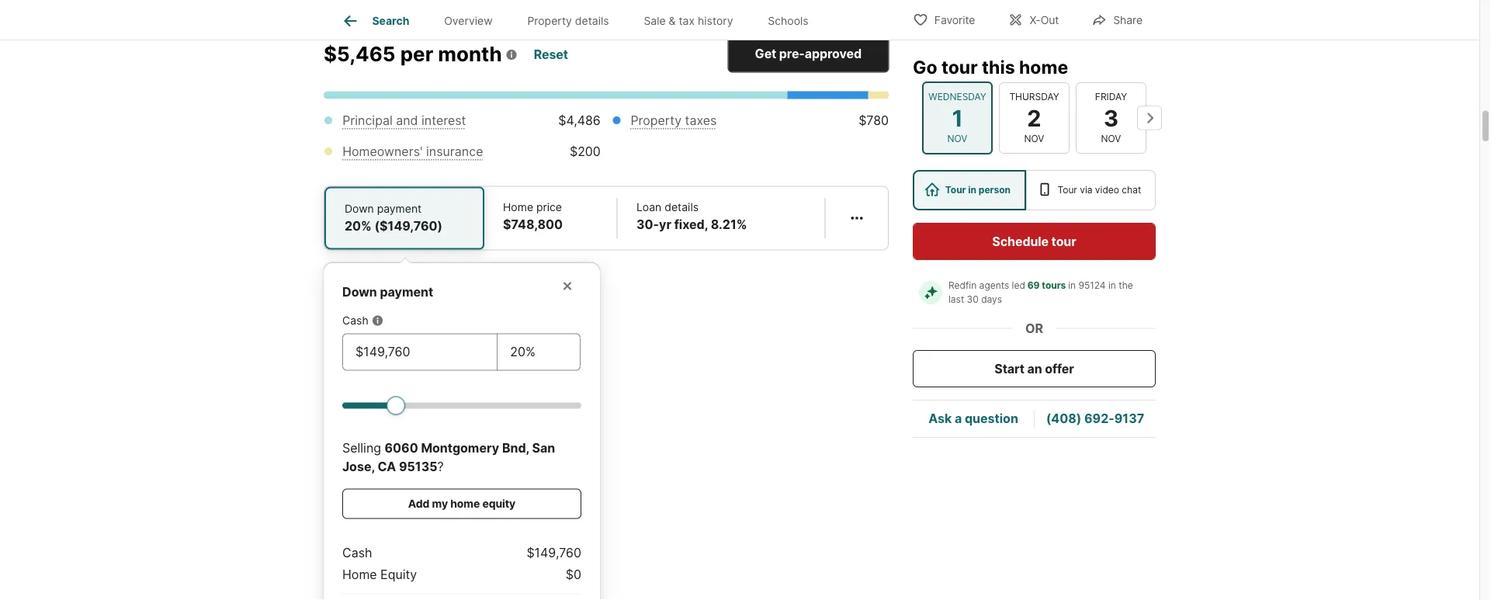 Task type: describe. For each thing, give the bounding box(es) containing it.
$5,465
[[324, 42, 396, 66]]

tax
[[679, 14, 695, 27]]

loan details 30-yr fixed, 8.21%
[[637, 201, 747, 233]]

(408) 692-9137 link
[[1046, 411, 1144, 426]]

homeowners'
[[342, 144, 423, 160]]

tour in person
[[945, 184, 1011, 196]]

selling
[[342, 441, 385, 456]]

x-out
[[1030, 14, 1059, 27]]

tours
[[1042, 280, 1066, 291]]

and
[[396, 113, 418, 128]]

favorite button
[[900, 3, 989, 35]]

down payment 20% ($149,760)
[[345, 203, 443, 234]]

search link
[[341, 12, 409, 30]]

add my home equity button
[[342, 489, 581, 519]]

offer
[[1045, 361, 1074, 376]]

insurance
[[426, 144, 483, 160]]

go tour this home
[[913, 56, 1068, 78]]

tour for go
[[942, 56, 978, 78]]

home price $748,800
[[503, 201, 563, 233]]

pre-
[[779, 47, 805, 62]]

$5,465 per month
[[324, 42, 502, 66]]

property for property taxes
[[631, 113, 682, 128]]

overview
[[444, 14, 493, 27]]

$0
[[566, 568, 581, 583]]

2
[[1027, 104, 1042, 131]]

video
[[1095, 184, 1120, 196]]

add my home equity
[[408, 498, 516, 511]]

sale & tax history tab
[[627, 2, 751, 40]]

1
[[952, 104, 963, 131]]

loan
[[637, 201, 662, 214]]

tour for schedule
[[1052, 234, 1077, 249]]

montgomery
[[421, 441, 499, 456]]

schedule
[[992, 234, 1049, 249]]

69
[[1028, 280, 1040, 291]]

redfin agents led 69 tours in 95124
[[949, 280, 1106, 291]]

tooltip containing down payment
[[324, 251, 889, 600]]

wednesday 1 nov
[[929, 91, 987, 144]]

in inside tour in person option
[[968, 184, 977, 196]]

ask a question
[[929, 411, 1018, 426]]

$748,800
[[503, 217, 563, 233]]

or
[[1026, 321, 1043, 336]]

1 horizontal spatial in
[[1068, 280, 1076, 291]]

property taxes link
[[631, 113, 717, 128]]

interest
[[422, 113, 466, 128]]

via
[[1080, 184, 1093, 196]]

price
[[536, 201, 562, 214]]

30
[[967, 294, 979, 305]]

down for down payment 20% ($149,760)
[[345, 203, 374, 216]]

chat
[[1122, 184, 1141, 196]]

thursday 2 nov
[[1010, 91, 1059, 144]]

question
[[965, 411, 1018, 426]]

692-
[[1085, 411, 1115, 426]]

share
[[1114, 14, 1143, 27]]

agents
[[979, 280, 1009, 291]]

share button
[[1079, 3, 1156, 35]]

tour for tour in person
[[945, 184, 966, 196]]

schools tab
[[751, 2, 826, 40]]

last
[[949, 294, 964, 305]]

in inside in the last 30 days
[[1109, 280, 1116, 291]]

the
[[1119, 280, 1133, 291]]

home inside button
[[450, 498, 480, 511]]

out
[[1041, 14, 1059, 27]]

30-
[[637, 217, 659, 233]]

95135
[[399, 460, 438, 475]]

redfin
[[949, 280, 977, 291]]

person
[[979, 184, 1011, 196]]

20%
[[345, 219, 372, 234]]

this
[[982, 56, 1015, 78]]

list box containing tour in person
[[913, 170, 1156, 210]]

tab list containing search
[[324, 0, 839, 40]]

8.21%
[[711, 217, 747, 233]]

$200
[[570, 144, 601, 160]]

down payment
[[342, 285, 433, 300]]

principal and interest link
[[342, 113, 466, 128]]

home for home price $748,800
[[503, 201, 533, 214]]

equity
[[482, 498, 516, 511]]

principal and interest
[[342, 113, 466, 128]]

Down Payment Slider range field
[[342, 396, 581, 415]]

95124
[[1079, 280, 1106, 291]]

x-out button
[[995, 3, 1072, 35]]

friday
[[1095, 91, 1127, 102]]

my
[[432, 498, 448, 511]]

san
[[532, 441, 555, 456]]

schedule tour button
[[913, 223, 1156, 260]]



Task type: vqa. For each thing, say whether or not it's contained in the screenshot.
2 1-
no



Task type: locate. For each thing, give the bounding box(es) containing it.
days
[[981, 294, 1002, 305]]

&
[[669, 14, 676, 27]]

$780
[[859, 113, 889, 128]]

1 vertical spatial property
[[631, 113, 682, 128]]

property left taxes
[[631, 113, 682, 128]]

cash up home equity
[[342, 546, 372, 561]]

schools
[[768, 14, 809, 27]]

0 horizontal spatial details
[[575, 14, 609, 27]]

1 vertical spatial down
[[342, 285, 377, 300]]

nov inside thursday 2 nov
[[1024, 133, 1045, 144]]

cash
[[342, 314, 369, 328], [342, 546, 372, 561]]

nov for 3
[[1101, 133, 1121, 144]]

1 vertical spatial home
[[450, 498, 480, 511]]

payment inside tooltip
[[380, 285, 433, 300]]

in left the
[[1109, 280, 1116, 291]]

equity
[[380, 568, 417, 583]]

payment for down payment 20% ($149,760)
[[377, 203, 422, 216]]

1 nov from the left
[[948, 133, 968, 144]]

down
[[345, 203, 374, 216], [342, 285, 377, 300]]

1 vertical spatial details
[[665, 201, 699, 214]]

0 horizontal spatial tour
[[942, 56, 978, 78]]

(408)
[[1046, 411, 1082, 426]]

ask a question link
[[929, 411, 1018, 426]]

property inside tab
[[527, 14, 572, 27]]

tour
[[945, 184, 966, 196], [1058, 184, 1077, 196]]

property taxes
[[631, 113, 717, 128]]

month
[[438, 42, 502, 66]]

home right my
[[450, 498, 480, 511]]

(408) 692-9137
[[1046, 411, 1144, 426]]

start
[[995, 361, 1025, 376]]

1 horizontal spatial nov
[[1024, 133, 1045, 144]]

property for property details
[[527, 14, 572, 27]]

($149,760)
[[375, 219, 443, 234]]

2 tour from the left
[[1058, 184, 1077, 196]]

home up thursday on the top of the page
[[1019, 56, 1068, 78]]

tour in person option
[[913, 170, 1026, 210]]

add
[[408, 498, 430, 511]]

reset button
[[533, 41, 569, 69]]

3 nov from the left
[[1101, 133, 1121, 144]]

an
[[1028, 361, 1042, 376]]

details for property details
[[575, 14, 609, 27]]

nov down 2
[[1024, 133, 1045, 144]]

6060 montgomery bnd, san jose, ca 95135
[[342, 441, 555, 475]]

1 horizontal spatial home
[[503, 201, 533, 214]]

0 vertical spatial home
[[1019, 56, 1068, 78]]

$149,760
[[527, 546, 581, 561]]

overview tab
[[427, 2, 510, 40]]

per
[[400, 42, 433, 66]]

1 vertical spatial home
[[342, 568, 377, 583]]

down down 20%
[[342, 285, 377, 300]]

details inside the loan details 30-yr fixed, 8.21%
[[665, 201, 699, 214]]

nov for 2
[[1024, 133, 1045, 144]]

home up $748,800
[[503, 201, 533, 214]]

down up 20%
[[345, 203, 374, 216]]

details left sale
[[575, 14, 609, 27]]

homeowners' insurance
[[342, 144, 483, 160]]

2 nov from the left
[[1024, 133, 1045, 144]]

property
[[527, 14, 572, 27], [631, 113, 682, 128]]

get
[[755, 47, 777, 62]]

home inside home price $748,800
[[503, 201, 533, 214]]

payment for down payment
[[380, 285, 433, 300]]

start an offer
[[995, 361, 1074, 376]]

next image
[[1137, 105, 1162, 130]]

tour via video chat
[[1058, 184, 1141, 196]]

0 horizontal spatial property
[[527, 14, 572, 27]]

home for home equity
[[342, 568, 377, 583]]

nov for 1
[[948, 133, 968, 144]]

home
[[503, 201, 533, 214], [342, 568, 377, 583]]

reset
[[534, 47, 568, 63]]

0 vertical spatial property
[[527, 14, 572, 27]]

nov down 1
[[948, 133, 968, 144]]

1 vertical spatial cash
[[342, 546, 372, 561]]

home inside tooltip
[[342, 568, 377, 583]]

in left person
[[968, 184, 977, 196]]

down for down payment
[[342, 285, 377, 300]]

get pre-approved button
[[728, 36, 889, 73]]

0 vertical spatial down
[[345, 203, 374, 216]]

cash down the down payment
[[342, 314, 369, 328]]

search
[[372, 14, 409, 27]]

ca
[[378, 460, 396, 475]]

down inside down payment 20% ($149,760)
[[345, 203, 374, 216]]

1 horizontal spatial details
[[665, 201, 699, 214]]

payment inside down payment 20% ($149,760)
[[377, 203, 422, 216]]

x-
[[1030, 14, 1041, 27]]

tour for tour via video chat
[[1058, 184, 1077, 196]]

0 vertical spatial details
[[575, 14, 609, 27]]

jose,
[[342, 460, 375, 475]]

1 horizontal spatial property
[[631, 113, 682, 128]]

details for loan details 30-yr fixed, 8.21%
[[665, 201, 699, 214]]

tour left via
[[1058, 184, 1077, 196]]

0 horizontal spatial home
[[342, 568, 377, 583]]

1 tour from the left
[[945, 184, 966, 196]]

history
[[698, 14, 733, 27]]

homeowners' insurance link
[[342, 144, 483, 160]]

1 vertical spatial payment
[[380, 285, 433, 300]]

0 vertical spatial payment
[[377, 203, 422, 216]]

None button
[[922, 81, 993, 154], [999, 82, 1070, 154], [1076, 82, 1147, 154], [922, 81, 993, 154], [999, 82, 1070, 154], [1076, 82, 1147, 154]]

1 horizontal spatial tour
[[1052, 234, 1077, 249]]

2 cash from the top
[[342, 546, 372, 561]]

1 cash from the top
[[342, 314, 369, 328]]

tooltip
[[324, 251, 889, 600]]

6060
[[385, 441, 418, 456]]

0 vertical spatial cash
[[342, 314, 369, 328]]

sale & tax history
[[644, 14, 733, 27]]

0 horizontal spatial in
[[968, 184, 977, 196]]

property details
[[527, 14, 609, 27]]

1 vertical spatial tour
[[1052, 234, 1077, 249]]

tour inside tour via video chat option
[[1058, 184, 1077, 196]]

home
[[1019, 56, 1068, 78], [450, 498, 480, 511]]

yr
[[659, 217, 672, 233]]

2 horizontal spatial nov
[[1101, 133, 1121, 144]]

details
[[575, 14, 609, 27], [665, 201, 699, 214]]

none text field inside tooltip
[[510, 343, 568, 362]]

tour inside button
[[1052, 234, 1077, 249]]

home left equity
[[342, 568, 377, 583]]

tour right schedule
[[1052, 234, 1077, 249]]

1 horizontal spatial home
[[1019, 56, 1068, 78]]

0 vertical spatial home
[[503, 201, 533, 214]]

in the last 30 days
[[949, 280, 1136, 305]]

payment down ($149,760)
[[380, 285, 433, 300]]

go
[[913, 56, 938, 78]]

property up reset
[[527, 14, 572, 27]]

home equity
[[342, 568, 417, 583]]

tour left person
[[945, 184, 966, 196]]

approved
[[805, 47, 862, 62]]

nov inside friday 3 nov
[[1101, 133, 1121, 144]]

tab list
[[324, 0, 839, 40]]

nov down 3
[[1101, 133, 1121, 144]]

favorite
[[935, 14, 975, 27]]

tour inside tour in person option
[[945, 184, 966, 196]]

payment up ($149,760)
[[377, 203, 422, 216]]

1 horizontal spatial tour
[[1058, 184, 1077, 196]]

tour up wednesday
[[942, 56, 978, 78]]

0 vertical spatial tour
[[942, 56, 978, 78]]

2 horizontal spatial in
[[1109, 280, 1116, 291]]

details up fixed,
[[665, 201, 699, 214]]

get pre-approved
[[755, 47, 862, 62]]

fixed,
[[674, 217, 708, 233]]

start an offer button
[[913, 350, 1156, 387]]

0 horizontal spatial home
[[450, 498, 480, 511]]

tour via video chat option
[[1026, 170, 1156, 210]]

0 horizontal spatial tour
[[945, 184, 966, 196]]

0 horizontal spatial nov
[[948, 133, 968, 144]]

a
[[955, 411, 962, 426]]

nov inside wednesday 1 nov
[[948, 133, 968, 144]]

schedule tour
[[992, 234, 1077, 249]]

led
[[1012, 280, 1025, 291]]

in right tours
[[1068, 280, 1076, 291]]

wednesday
[[929, 91, 987, 102]]

None text field
[[510, 343, 568, 362]]

details inside tab
[[575, 14, 609, 27]]

list box
[[913, 170, 1156, 210]]

property details tab
[[510, 2, 627, 40]]

3
[[1104, 104, 1119, 131]]

principal
[[342, 113, 393, 128]]

9137
[[1115, 411, 1144, 426]]

taxes
[[685, 113, 717, 128]]

$4,486
[[558, 113, 601, 128]]

None text field
[[356, 343, 485, 362]]



